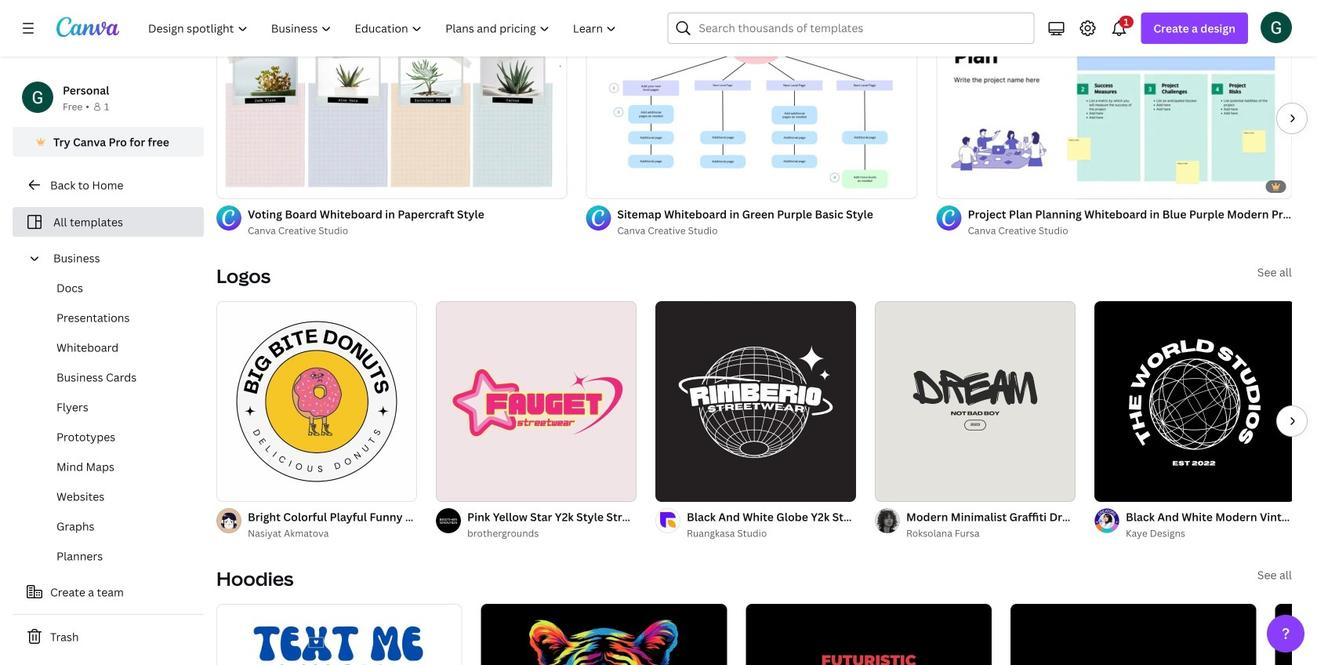 Task type: describe. For each thing, give the bounding box(es) containing it.
black and white sport modern hoodie image
[[1011, 604, 1257, 665]]

black and red modern futuristic graphic hoodie image
[[746, 604, 992, 665]]

blue cool hoodies image
[[217, 604, 463, 665]]

project plan planning whiteboard in blue purple modern professional style image
[[937, 0, 1293, 199]]

modern minimalist graffiti dream brand logo image
[[876, 301, 1076, 502]]

greg robinson image
[[1261, 12, 1293, 43]]

top level navigation element
[[138, 13, 630, 44]]



Task type: locate. For each thing, give the bounding box(es) containing it.
black and white globe y2k streetwear logo image
[[656, 301, 857, 502]]

black and white modern vintage retro brand logo image
[[1095, 301, 1296, 502]]

Search search field
[[699, 13, 1025, 43]]

pink yellow star y2k style streetwear logo image
[[436, 301, 637, 502]]

voting board whiteboard in papercraft style image
[[217, 0, 567, 199]]

None search field
[[668, 13, 1035, 44]]

bright colorful playful funny donuts food circle logo image
[[217, 301, 417, 502]]

colorful modern rainbow tiger hoodie image
[[481, 604, 727, 665]]

sitemap whiteboard in green purple basic style image
[[586, 0, 918, 199]]

black modern eternal hoodie image
[[1276, 604, 1318, 665]]



Task type: vqa. For each thing, say whether or not it's contained in the screenshot.
include's in
no



